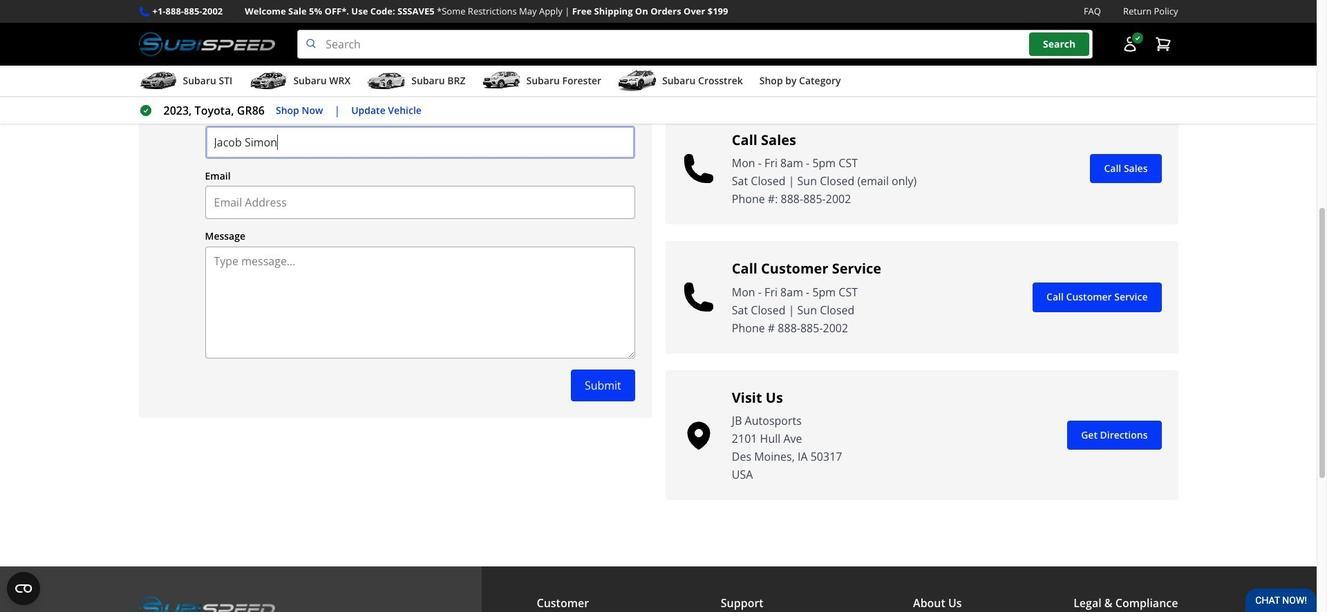Task type: describe. For each thing, give the bounding box(es) containing it.
a subaru wrx thumbnail image image
[[249, 71, 288, 91]]

open widget image
[[7, 572, 40, 606]]

search input field
[[297, 30, 1093, 59]]

a subaru sti thumbnail image image
[[139, 71, 177, 91]]

a subaru brz thumbnail image image
[[367, 71, 406, 91]]

a subaru crosstrek thumbnail image image
[[618, 71, 657, 91]]



Task type: locate. For each thing, give the bounding box(es) containing it.
0 vertical spatial subispeed logo image
[[139, 30, 275, 59]]

1 vertical spatial subispeed logo image
[[139, 595, 275, 613]]

button image
[[1122, 36, 1138, 53]]

1 subispeed logo image from the top
[[139, 30, 275, 59]]

name text field
[[205, 126, 635, 159]]

subispeed logo image
[[139, 30, 275, 59], [139, 595, 275, 613]]

Email Address text field
[[205, 186, 635, 219]]

Message text field
[[205, 247, 635, 359]]

a subaru forester thumbnail image image
[[482, 71, 521, 91]]

2 subispeed logo image from the top
[[139, 595, 275, 613]]



Task type: vqa. For each thing, say whether or not it's contained in the screenshot.
a subaru crosstrek Thumbnail Image
yes



